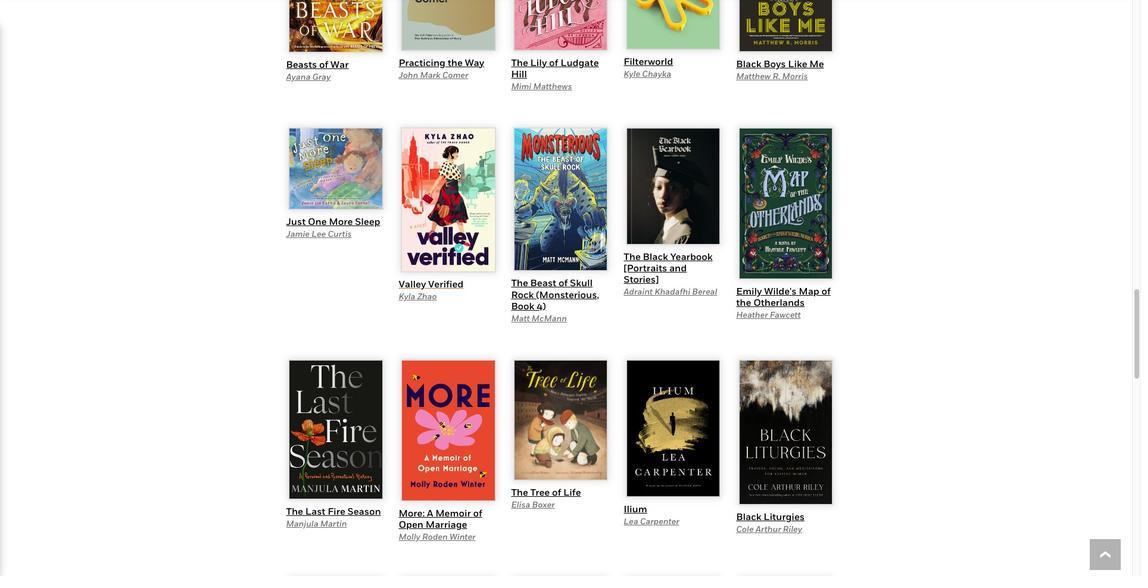 Task type: describe. For each thing, give the bounding box(es) containing it.
skull
[[570, 277, 593, 289]]

season
[[348, 506, 381, 518]]

emily wilde's map of the otherlands image
[[738, 127, 834, 280]]

tree
[[531, 487, 550, 499]]

hill
[[511, 68, 527, 80]]

practicing
[[399, 56, 446, 68]]

jamie lee curtis link
[[286, 229, 352, 239]]

open
[[399, 519, 424, 531]]

of inside 'beasts of war ayana gray'
[[319, 58, 328, 70]]

manjula martin link
[[286, 519, 347, 529]]

bereal
[[692, 287, 717, 297]]

me
[[810, 58, 824, 70]]

lee
[[312, 229, 326, 239]]

ilium image
[[626, 360, 721, 498]]

khadafhi
[[655, 287, 690, 297]]

carpenter
[[640, 517, 679, 527]]

more: a memoir of open marriage link
[[399, 507, 482, 531]]

black liturgies image
[[738, 360, 834, 506]]

the inside emily wilde's map of the otherlands heather fawcett
[[736, 297, 751, 309]]

the last fire season image
[[288, 360, 383, 500]]

of inside 'the tree of life elisa boxer'
[[552, 487, 561, 499]]

just
[[286, 216, 306, 227]]

black for black liturgies
[[736, 511, 762, 523]]

cole
[[736, 524, 754, 534]]

manjula
[[286, 519, 318, 529]]

war
[[331, 58, 349, 70]]

[portraits
[[624, 262, 667, 274]]

comer
[[442, 70, 468, 80]]

the inside practicing the way john mark comer
[[448, 56, 463, 68]]

lily
[[531, 56, 547, 68]]

chayka
[[642, 69, 671, 79]]

riley
[[783, 524, 802, 534]]

black boys like me link
[[736, 58, 824, 70]]

the lily of ludgate hill image
[[513, 0, 608, 51]]

4)
[[537, 300, 546, 312]]

boys
[[764, 58, 786, 70]]

more:
[[399, 507, 425, 519]]

life
[[564, 487, 581, 499]]

fire
[[328, 506, 345, 518]]

black inside the black yearbook [portraits and stories] adraint khadafhi bereal
[[643, 251, 668, 262]]

of inside the beast of skull rock (monsterious, book 4) matt mcmann
[[559, 277, 568, 289]]

the for the black yearbook [portraits and stories]
[[624, 251, 641, 262]]

of inside emily wilde's map of the otherlands heather fawcett
[[822, 285, 831, 297]]

winter
[[450, 532, 476, 542]]

emily
[[736, 285, 762, 297]]

ayana
[[286, 71, 311, 82]]

valley verified kyla zhao
[[399, 278, 464, 301]]

the black yearbook [portraits and stories] adraint khadafhi bereal
[[624, 251, 717, 297]]

matt mcmann link
[[511, 313, 567, 323]]

beasts of war image
[[288, 0, 383, 53]]

way
[[465, 56, 484, 68]]

john
[[399, 70, 418, 80]]

heather fawcett link
[[736, 310, 801, 320]]

sleep
[[355, 216, 380, 227]]

filterworld
[[624, 55, 673, 67]]

curtis
[[328, 229, 352, 239]]

beasts of war link
[[286, 58, 349, 70]]

ayana gray link
[[286, 71, 331, 82]]

heather
[[736, 310, 768, 320]]

memoir
[[436, 507, 471, 519]]

just one more sleep link
[[286, 216, 380, 227]]

otherlands
[[754, 297, 805, 309]]

practicing the way john mark comer
[[399, 56, 484, 80]]

practicing the way image
[[401, 0, 496, 51]]

rock
[[511, 289, 534, 301]]

gray
[[312, 71, 331, 82]]

black boys like me matthew r. morris
[[736, 58, 824, 81]]

zhao
[[417, 291, 437, 301]]

like
[[788, 58, 808, 70]]

filterworld kyle chayka
[[624, 55, 673, 79]]

filterworld image
[[626, 0, 721, 50]]

beasts of war ayana gray
[[286, 58, 349, 82]]

mimi
[[511, 81, 532, 91]]

map
[[799, 285, 820, 297]]

stories]
[[624, 273, 659, 285]]

verified
[[428, 278, 464, 290]]

ilium lea carpenter
[[624, 503, 679, 527]]



Task type: locate. For each thing, give the bounding box(es) containing it.
lea
[[624, 517, 638, 527]]

roden
[[422, 532, 448, 542]]

emily wilde's map of the otherlands link
[[736, 285, 831, 309]]

of right memoir
[[473, 507, 482, 519]]

the inside the last fire season manjula martin
[[286, 506, 303, 518]]

black
[[736, 58, 762, 70], [643, 251, 668, 262], [736, 511, 762, 523]]

the tree of life link
[[511, 487, 581, 499]]

matt
[[511, 313, 530, 323]]

the black yearbook [portraits and stories] image
[[626, 127, 721, 245]]

just one more sleep image
[[288, 127, 383, 210]]

1 horizontal spatial the
[[736, 297, 751, 309]]

the for the tree of life
[[511, 487, 528, 499]]

more: a memoir of open marriage molly roden winter
[[399, 507, 482, 542]]

wilde's
[[764, 285, 797, 297]]

just one more sleep jamie lee curtis
[[286, 216, 380, 239]]

black boys like me image
[[738, 0, 834, 52]]

the for the beast of skull rock (monsterious, book 4)
[[511, 277, 528, 289]]

2 vertical spatial black
[[736, 511, 762, 523]]

the for the lily of ludgate hill
[[511, 56, 528, 68]]

the beast of skull rock (monsterious, book 4) matt mcmann
[[511, 277, 599, 323]]

black left and
[[643, 251, 668, 262]]

of inside the lily of ludgate hill mimi matthews
[[549, 56, 558, 68]]

martin
[[320, 519, 347, 529]]

of right the lily
[[549, 56, 558, 68]]

the beast of skull rock (monsterious, book 4) link
[[511, 277, 599, 312]]

the tree of life image
[[513, 360, 608, 481]]

matthews
[[533, 81, 572, 91]]

the
[[511, 56, 528, 68], [624, 251, 641, 262], [511, 277, 528, 289], [511, 487, 528, 499], [286, 506, 303, 518]]

of right map on the right of page
[[822, 285, 831, 297]]

of left 'skull'
[[559, 277, 568, 289]]

black up cole
[[736, 511, 762, 523]]

0 horizontal spatial the
[[448, 56, 463, 68]]

emily wilde's map of the otherlands heather fawcett
[[736, 285, 831, 320]]

fawcett
[[770, 310, 801, 320]]

the last fire season manjula martin
[[286, 506, 381, 529]]

the black yearbook [portraits and stories] link
[[624, 251, 713, 285]]

mimi matthews link
[[511, 81, 572, 91]]

book
[[511, 300, 534, 312]]

liturgies
[[764, 511, 805, 523]]

the up the elisa
[[511, 487, 528, 499]]

0 vertical spatial black
[[736, 58, 762, 70]]

1 vertical spatial black
[[643, 251, 668, 262]]

r.
[[773, 71, 780, 81]]

black liturgies link
[[736, 511, 805, 523]]

jamie
[[286, 229, 310, 239]]

valley
[[399, 278, 426, 290]]

ludgate
[[561, 56, 599, 68]]

the inside the black yearbook [portraits and stories] adraint khadafhi bereal
[[624, 251, 641, 262]]

more
[[329, 216, 353, 227]]

black inside the black liturgies cole arthur riley
[[736, 511, 762, 523]]

yearbook
[[670, 251, 713, 262]]

the tree of life elisa boxer
[[511, 487, 581, 510]]

last
[[305, 506, 325, 518]]

the lily of ludgate hill link
[[511, 56, 599, 80]]

more: a memoir of open marriage image
[[401, 360, 496, 502]]

(monsterious,
[[536, 289, 599, 301]]

of inside the more: a memoir of open marriage molly roden winter
[[473, 507, 482, 519]]

kyla zhao link
[[399, 291, 437, 301]]

0 vertical spatial the
[[448, 56, 463, 68]]

mark
[[420, 70, 440, 80]]

the inside the beast of skull rock (monsterious, book 4) matt mcmann
[[511, 277, 528, 289]]

black up matthew
[[736, 58, 762, 70]]

boxer
[[532, 500, 555, 510]]

black liturgies cole arthur riley
[[736, 511, 805, 534]]

black inside 'black boys like me matthew r. morris'
[[736, 58, 762, 70]]

the up the stories]
[[624, 251, 641, 262]]

the inside the lily of ludgate hill mimi matthews
[[511, 56, 528, 68]]

adraint khadafhi bereal link
[[624, 287, 717, 297]]

valley verified link
[[399, 278, 464, 290]]

kyle chayka link
[[624, 69, 671, 79]]

the up heather
[[736, 297, 751, 309]]

and
[[669, 262, 687, 274]]

valley verified image
[[401, 127, 496, 273]]

the up manjula
[[286, 506, 303, 518]]

the for the last fire season
[[286, 506, 303, 518]]

kyla
[[399, 291, 415, 301]]

arthur
[[756, 524, 781, 534]]

the lily of ludgate hill mimi matthews
[[511, 56, 599, 91]]

black for black boys like me
[[736, 58, 762, 70]]

one
[[308, 216, 327, 227]]

mcmann
[[532, 313, 567, 323]]

beasts
[[286, 58, 317, 70]]

of up gray
[[319, 58, 328, 70]]

the inside 'the tree of life elisa boxer'
[[511, 487, 528, 499]]

john mark comer link
[[399, 70, 468, 80]]

the last fire season link
[[286, 506, 381, 518]]

elisa
[[511, 500, 530, 510]]

adraint
[[624, 287, 653, 297]]

ilium link
[[624, 503, 647, 515]]

the up the comer
[[448, 56, 463, 68]]

practicing the way link
[[399, 56, 484, 68]]

1 vertical spatial the
[[736, 297, 751, 309]]

matthew r. morris link
[[736, 71, 808, 81]]

of left 'life'
[[552, 487, 561, 499]]

the up book
[[511, 277, 528, 289]]

the
[[448, 56, 463, 68], [736, 297, 751, 309]]

molly roden winter link
[[399, 532, 476, 542]]

a
[[427, 507, 433, 519]]

beast
[[531, 277, 556, 289]]

lea carpenter link
[[624, 517, 679, 527]]

the beast of skull rock (monsterious, book 4) image
[[513, 127, 608, 272]]

ilium
[[624, 503, 647, 515]]

morris
[[782, 71, 808, 81]]

kyle
[[624, 69, 640, 79]]

matthew
[[736, 71, 771, 81]]

the left the lily
[[511, 56, 528, 68]]



Task type: vqa. For each thing, say whether or not it's contained in the screenshot.
The Black Yearbook [Portraits and Stories] Adraint Khadafhi Bereal
yes



